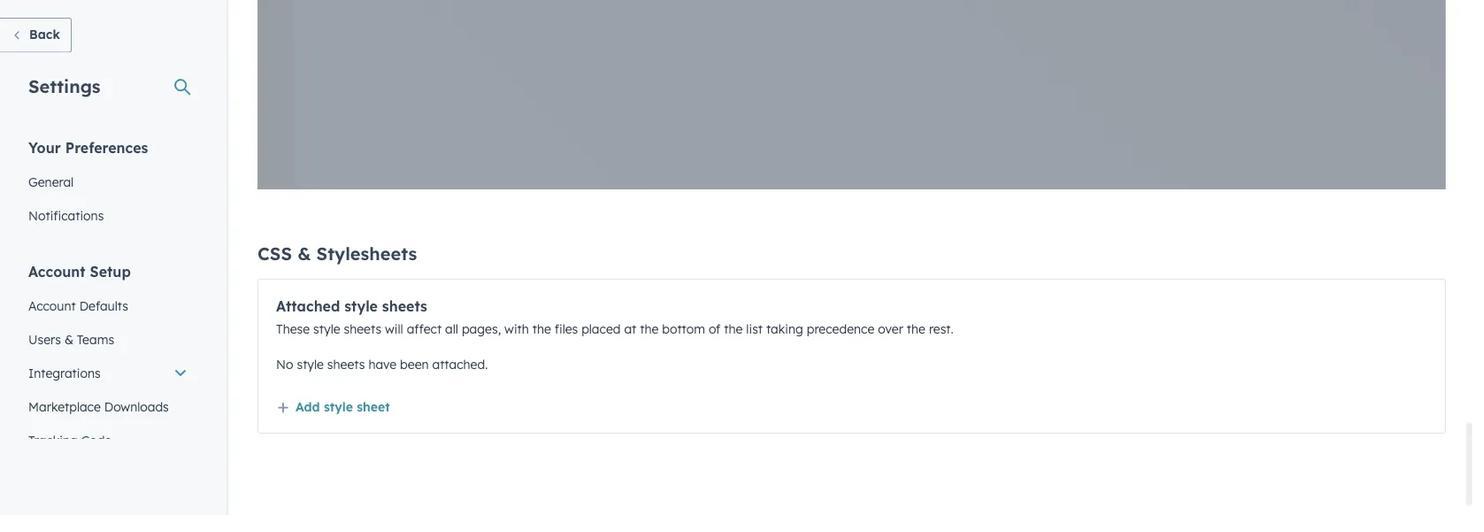 Task type: vqa. For each thing, say whether or not it's contained in the screenshot.
Upgrade
no



Task type: describe. For each thing, give the bounding box(es) containing it.
files
[[555, 321, 578, 337]]

3 the from the left
[[724, 321, 743, 337]]

all
[[445, 321, 458, 337]]

2 the from the left
[[640, 321, 659, 337]]

account setup element
[[18, 261, 198, 515]]

notifications
[[28, 208, 104, 223]]

taking
[[766, 321, 803, 337]]

your
[[28, 138, 61, 156]]

setup
[[90, 262, 131, 280]]

marketplace
[[28, 399, 101, 414]]

4 the from the left
[[907, 321, 926, 337]]

account defaults
[[28, 298, 128, 313]]

will
[[385, 321, 403, 337]]

sheet
[[357, 399, 390, 415]]

have
[[369, 357, 397, 372]]

& for css
[[297, 242, 311, 265]]

account for account setup
[[28, 262, 86, 280]]

stylesheets
[[316, 242, 417, 265]]

css & stylesheets
[[258, 242, 417, 265]]

1 vertical spatial sheets
[[344, 321, 382, 337]]

over
[[878, 321, 903, 337]]

1 the from the left
[[532, 321, 551, 337]]

these
[[276, 321, 310, 337]]

sheets for no
[[327, 357, 365, 372]]

add style sheet button
[[276, 389, 391, 415]]

your preferences
[[28, 138, 148, 156]]

general
[[28, 174, 74, 189]]

bottom
[[662, 321, 705, 337]]

style for add
[[324, 399, 353, 415]]

rest.
[[929, 321, 954, 337]]

add style sheet
[[296, 399, 390, 415]]

style down attached
[[313, 321, 340, 337]]

teams
[[77, 331, 114, 347]]

tracking
[[28, 432, 78, 448]]

been
[[400, 357, 429, 372]]

attached style sheets these style sheets will affect all pages, with the files placed at the bottom of the list taking precedence over the rest.
[[276, 297, 954, 337]]

& for users
[[64, 331, 73, 347]]



Task type: locate. For each thing, give the bounding box(es) containing it.
no
[[276, 357, 293, 372]]

1 account from the top
[[28, 262, 86, 280]]

attached.
[[432, 357, 488, 372]]

sheets up will
[[382, 297, 427, 315]]

0 vertical spatial account
[[28, 262, 86, 280]]

account defaults link
[[18, 289, 198, 323]]

tracking code
[[28, 432, 112, 448]]

the right of
[[724, 321, 743, 337]]

& right css
[[297, 242, 311, 265]]

placed
[[582, 321, 621, 337]]

sheets
[[382, 297, 427, 315], [344, 321, 382, 337], [327, 357, 365, 372]]

account up the users
[[28, 298, 76, 313]]

1 horizontal spatial &
[[297, 242, 311, 265]]

back link
[[0, 18, 72, 53]]

pages,
[[462, 321, 501, 337]]

the left files
[[532, 321, 551, 337]]

integrations button
[[18, 356, 198, 390]]

add
[[296, 399, 320, 415]]

& inside users & teams link
[[64, 331, 73, 347]]

general link
[[18, 165, 198, 199]]

settings
[[28, 75, 100, 97]]

0 vertical spatial &
[[297, 242, 311, 265]]

code
[[81, 432, 112, 448]]

& right the users
[[64, 331, 73, 347]]

2 account from the top
[[28, 298, 76, 313]]

account
[[28, 262, 86, 280], [28, 298, 76, 313]]

account inside 'link'
[[28, 298, 76, 313]]

list
[[746, 321, 763, 337]]

users & teams link
[[18, 323, 198, 356]]

account up account defaults
[[28, 262, 86, 280]]

sheets left have
[[327, 357, 365, 372]]

the
[[532, 321, 551, 337], [640, 321, 659, 337], [724, 321, 743, 337], [907, 321, 926, 337]]

with
[[504, 321, 529, 337]]

back
[[29, 27, 60, 42]]

style down stylesheets
[[344, 297, 378, 315]]

1 vertical spatial &
[[64, 331, 73, 347]]

sheets left will
[[344, 321, 382, 337]]

marketplace downloads link
[[18, 390, 198, 423]]

account for account defaults
[[28, 298, 76, 313]]

users & teams
[[28, 331, 114, 347]]

account setup
[[28, 262, 131, 280]]

preferences
[[65, 138, 148, 156]]

your preferences element
[[18, 138, 198, 232]]

downloads
[[104, 399, 169, 414]]

at
[[624, 321, 637, 337]]

affect
[[407, 321, 442, 337]]

the right at
[[640, 321, 659, 337]]

style for no
[[297, 357, 324, 372]]

users
[[28, 331, 61, 347]]

marketplace downloads
[[28, 399, 169, 414]]

the left 'rest.'
[[907, 321, 926, 337]]

tracking code link
[[18, 423, 198, 457]]

0 horizontal spatial &
[[64, 331, 73, 347]]

css
[[258, 242, 292, 265]]

style for attached
[[344, 297, 378, 315]]

0 vertical spatial sheets
[[382, 297, 427, 315]]

2 vertical spatial sheets
[[327, 357, 365, 372]]

style right add
[[324, 399, 353, 415]]

no style sheets have been attached.
[[276, 357, 488, 372]]

defaults
[[79, 298, 128, 313]]

precedence
[[807, 321, 875, 337]]

&
[[297, 242, 311, 265], [64, 331, 73, 347]]

of
[[709, 321, 721, 337]]

style right no
[[297, 357, 324, 372]]

integrations
[[28, 365, 101, 381]]

1 vertical spatial account
[[28, 298, 76, 313]]

notifications link
[[18, 199, 198, 232]]

style
[[344, 297, 378, 315], [313, 321, 340, 337], [297, 357, 324, 372], [324, 399, 353, 415]]

sheets for attached
[[382, 297, 427, 315]]

style inside button
[[324, 399, 353, 415]]

attached
[[276, 297, 340, 315]]



